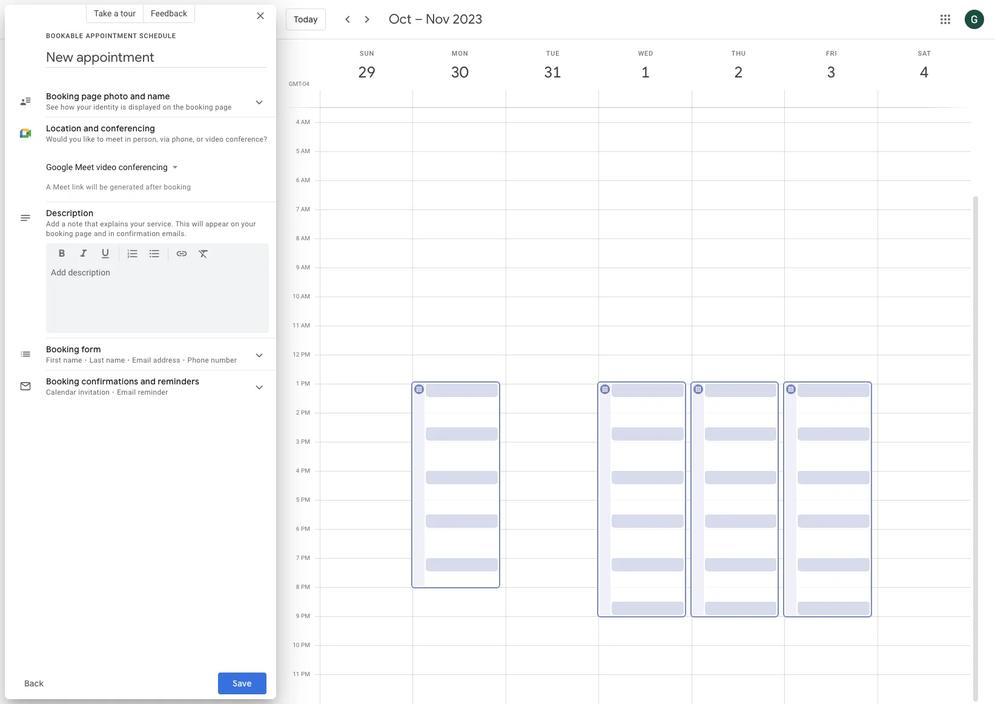Task type: describe. For each thing, give the bounding box(es) containing it.
fri 3
[[826, 50, 838, 82]]

bold image
[[56, 248, 68, 262]]

sat 4
[[918, 50, 932, 82]]

pm for 5 pm
[[301, 497, 310, 503]]

pm for 10 pm
[[301, 642, 310, 649]]

description
[[46, 208, 93, 219]]

pm for 7 pm
[[301, 555, 310, 562]]

reminder
[[138, 388, 168, 397]]

oct – nov 2023
[[389, 11, 483, 28]]

12
[[293, 351, 300, 358]]

booking confirmations and reminders
[[46, 376, 199, 387]]

last
[[89, 356, 104, 365]]

video inside google meet video conferencing popup button
[[96, 162, 116, 172]]

page for booking
[[215, 103, 232, 111]]

add
[[46, 220, 60, 228]]

10 for 10 am
[[293, 293, 299, 300]]

am for 11 am
[[301, 322, 310, 329]]

take
[[94, 8, 112, 18]]

back button
[[15, 669, 53, 699]]

today
[[294, 14, 318, 25]]

how
[[61, 103, 75, 111]]

on for name
[[163, 103, 171, 111]]

2 pm
[[296, 410, 310, 416]]

30
[[450, 62, 468, 82]]

0 horizontal spatial will
[[86, 183, 98, 191]]

sunday, october 29 element
[[353, 59, 381, 87]]

email for email reminder
[[117, 388, 136, 397]]

11 pm
[[293, 671, 310, 678]]

3 cell from the left
[[506, 6, 599, 705]]

wednesday, november 1 element
[[632, 59, 660, 87]]

sun
[[360, 50, 374, 58]]

first
[[46, 356, 61, 365]]

form
[[81, 344, 101, 355]]

italic image
[[78, 248, 90, 262]]

10 pm
[[293, 642, 310, 649]]

7 for 7 pm
[[296, 555, 300, 562]]

3 column header
[[785, 39, 878, 107]]

wed 1
[[638, 50, 654, 82]]

you
[[69, 135, 81, 144]]

pm for 8 pm
[[301, 584, 310, 591]]

pm for 12 pm
[[301, 351, 310, 358]]

address
[[153, 356, 180, 365]]

a inside button
[[114, 8, 118, 18]]

8 pm
[[296, 584, 310, 591]]

booking for booking confirmations and reminders
[[46, 376, 79, 387]]

5 cell from the left
[[690, 6, 785, 705]]

tue
[[546, 50, 560, 58]]

9 pm
[[296, 613, 310, 620]]

booking for that
[[46, 230, 73, 238]]

am for 5 am
[[301, 148, 310, 154]]

1 vertical spatial booking
[[164, 183, 191, 191]]

phone number
[[188, 356, 237, 365]]

take a tour
[[94, 8, 136, 18]]

31 column header
[[506, 39, 599, 107]]

4 for 4 pm
[[296, 468, 300, 474]]

like
[[83, 135, 95, 144]]

conference?
[[226, 135, 267, 144]]

9 for 9 pm
[[296, 613, 300, 620]]

friday, november 3 element
[[818, 59, 846, 87]]

am for 6 am
[[301, 177, 310, 184]]

in inside description add a note that explains your service. this will appear on your booking page and in confirmation emails.
[[108, 230, 115, 238]]

5 for 5 am
[[296, 148, 299, 154]]

8 am
[[296, 235, 310, 242]]

4 pm
[[296, 468, 310, 474]]

8 for 8 pm
[[296, 584, 300, 591]]

phone
[[188, 356, 209, 365]]

reminders
[[158, 376, 199, 387]]

person,
[[133, 135, 158, 144]]

explains
[[100, 220, 128, 228]]

3 inside fri 3
[[827, 62, 835, 82]]

wed
[[638, 50, 654, 58]]

monday, october 30 element
[[446, 59, 474, 87]]

0 horizontal spatial 3
[[296, 439, 300, 445]]

google meet video conferencing button
[[41, 156, 182, 178]]

see
[[46, 103, 59, 111]]

location and conferencing would you like to meet in person, via phone, or video conference?
[[46, 123, 267, 144]]

will inside description add a note that explains your service. this will appear on your booking page and in confirmation emails.
[[192, 220, 203, 228]]

via
[[160, 135, 170, 144]]

a
[[46, 183, 51, 191]]

and up reminder
[[141, 376, 156, 387]]

and inside the location and conferencing would you like to meet in person, via phone, or video conference?
[[84, 123, 99, 134]]

6 for 6 pm
[[296, 526, 300, 533]]

identity
[[93, 103, 119, 111]]

this
[[175, 220, 190, 228]]

tue 31
[[543, 50, 561, 82]]

thu
[[732, 50, 746, 58]]

pm for 1 pm
[[301, 380, 310, 387]]

mon 30
[[450, 50, 468, 82]]

emails.
[[162, 230, 187, 238]]

pm for 9 pm
[[301, 613, 310, 620]]

meet
[[106, 135, 123, 144]]

page for description
[[75, 230, 92, 238]]

04
[[303, 81, 310, 87]]

insert link image
[[176, 248, 188, 262]]

name inside booking page photo and name see how your identity is displayed on the booking page
[[148, 91, 170, 102]]

first name
[[46, 356, 82, 365]]

30 column header
[[413, 39, 506, 107]]

booking page photo and name see how your identity is displayed on the booking page
[[46, 91, 232, 111]]

nov
[[426, 11, 450, 28]]

7 cell from the left
[[878, 6, 971, 705]]

appear
[[205, 220, 229, 228]]

am for 9 am
[[301, 264, 310, 271]]

11 for 11 pm
[[293, 671, 300, 678]]

bulleted list image
[[148, 248, 161, 262]]

5 am
[[296, 148, 310, 154]]

the
[[173, 103, 184, 111]]

sat
[[918, 50, 932, 58]]

description add a note that explains your service. this will appear on your booking page and in confirmation emails.
[[46, 208, 256, 238]]

today button
[[286, 5, 326, 34]]

9 am
[[296, 264, 310, 271]]

number
[[211, 356, 237, 365]]

last name
[[89, 356, 125, 365]]

underline image
[[99, 248, 111, 262]]

1 pm
[[296, 380, 310, 387]]

4 column header
[[878, 39, 971, 107]]

8 for 8 am
[[296, 235, 299, 242]]

back
[[24, 679, 44, 689]]



Task type: locate. For each thing, give the bounding box(es) containing it.
11 up 12
[[293, 322, 299, 329]]

tour
[[121, 8, 136, 18]]

location
[[46, 123, 81, 134]]

0 vertical spatial 7
[[296, 206, 299, 213]]

0 vertical spatial 9
[[296, 264, 299, 271]]

1 vertical spatial 4
[[296, 119, 299, 125]]

1 vertical spatial video
[[96, 162, 116, 172]]

page down the that
[[75, 230, 92, 238]]

booking right after
[[164, 183, 191, 191]]

0 vertical spatial meet
[[75, 162, 94, 172]]

2 5 from the top
[[296, 497, 300, 503]]

numbered list image
[[127, 248, 139, 262]]

0 horizontal spatial video
[[96, 162, 116, 172]]

7 am from the top
[[301, 293, 310, 300]]

0 vertical spatial 10
[[293, 293, 299, 300]]

1 horizontal spatial your
[[130, 220, 145, 228]]

5 down '4 pm'
[[296, 497, 300, 503]]

1 horizontal spatial 2
[[734, 62, 742, 82]]

0 horizontal spatial name
[[63, 356, 82, 365]]

1 horizontal spatial in
[[125, 135, 131, 144]]

5 am from the top
[[301, 235, 310, 242]]

1 7 from the top
[[296, 206, 299, 213]]

am for 8 am
[[301, 235, 310, 242]]

pm up 9 pm
[[301, 584, 310, 591]]

1 vertical spatial on
[[231, 220, 239, 228]]

2
[[734, 62, 742, 82], [296, 410, 300, 416]]

2 vertical spatial booking
[[46, 376, 79, 387]]

invitation
[[78, 388, 110, 397]]

1 booking from the top
[[46, 91, 79, 102]]

your right the "appear"
[[241, 220, 256, 228]]

page
[[81, 91, 102, 102], [215, 103, 232, 111], [75, 230, 92, 238]]

9 up 10 pm at left bottom
[[296, 613, 300, 620]]

2 booking from the top
[[46, 344, 79, 355]]

2 inside thu 2
[[734, 62, 742, 82]]

0 horizontal spatial on
[[163, 103, 171, 111]]

1 down wed
[[641, 62, 649, 82]]

2 vertical spatial 4
[[296, 468, 300, 474]]

0 vertical spatial email
[[132, 356, 151, 365]]

booking inside description add a note that explains your service. this will appear on your booking page and in confirmation emails.
[[46, 230, 73, 238]]

8 pm from the top
[[301, 555, 310, 562]]

1 vertical spatial booking
[[46, 344, 79, 355]]

6 cell from the left
[[783, 6, 878, 705]]

11 pm from the top
[[301, 642, 310, 649]]

confirmation
[[117, 230, 160, 238]]

0 vertical spatial 6
[[296, 177, 299, 184]]

meet for google
[[75, 162, 94, 172]]

1 horizontal spatial 3
[[827, 62, 835, 82]]

11 down 10 pm at left bottom
[[293, 671, 300, 678]]

2 cell from the left
[[412, 6, 506, 705]]

fri
[[826, 50, 838, 58]]

booking up first name
[[46, 344, 79, 355]]

10 am
[[293, 293, 310, 300]]

0 vertical spatial video
[[205, 135, 224, 144]]

1 vertical spatial email
[[117, 388, 136, 397]]

and up displayed
[[130, 91, 145, 102]]

that
[[85, 220, 98, 228]]

2023
[[453, 11, 483, 28]]

a left tour
[[114, 8, 118, 18]]

name up displayed
[[148, 91, 170, 102]]

booking form
[[46, 344, 101, 355]]

9 pm from the top
[[301, 584, 310, 591]]

1 6 from the top
[[296, 177, 299, 184]]

in down explains
[[108, 230, 115, 238]]

email left the address
[[132, 356, 151, 365]]

on right the "appear"
[[231, 220, 239, 228]]

in right meet at the left of page
[[125, 135, 131, 144]]

formatting options toolbar
[[46, 244, 269, 269]]

pm up 2 pm
[[301, 380, 310, 387]]

name right last
[[106, 356, 125, 365]]

remove formatting image
[[198, 248, 210, 262]]

6 down 5 am
[[296, 177, 299, 184]]

2 column header
[[692, 39, 785, 107]]

10 for 10 pm
[[293, 642, 300, 649]]

pm for 6 pm
[[301, 526, 310, 533]]

and up like
[[84, 123, 99, 134]]

0 vertical spatial 2
[[734, 62, 742, 82]]

2 vertical spatial booking
[[46, 230, 73, 238]]

1 down 12
[[296, 380, 300, 387]]

3
[[827, 62, 835, 82], [296, 439, 300, 445]]

grid
[[281, 6, 981, 705]]

1 horizontal spatial video
[[205, 135, 224, 144]]

sun 29
[[358, 50, 375, 82]]

1 vertical spatial will
[[192, 220, 203, 228]]

2 8 from the top
[[296, 584, 300, 591]]

4 down sat
[[920, 62, 928, 82]]

7 up the 8 am
[[296, 206, 299, 213]]

6 pm from the top
[[301, 497, 310, 503]]

pm up '4 pm'
[[301, 439, 310, 445]]

3 up '4 pm'
[[296, 439, 300, 445]]

4 up 5 am
[[296, 119, 299, 125]]

bookable
[[46, 32, 84, 40]]

1 horizontal spatial on
[[231, 220, 239, 228]]

1 am from the top
[[301, 119, 310, 125]]

booking right the
[[186, 103, 213, 111]]

0 vertical spatial booking
[[46, 91, 79, 102]]

0 horizontal spatial meet
[[53, 183, 70, 191]]

1 vertical spatial a
[[62, 220, 66, 228]]

29
[[358, 62, 375, 82]]

page up conference?
[[215, 103, 232, 111]]

pm for 11 pm
[[301, 671, 310, 678]]

and inside description add a note that explains your service. this will appear on your booking page and in confirmation emails.
[[94, 230, 106, 238]]

and down the that
[[94, 230, 106, 238]]

pm
[[301, 351, 310, 358], [301, 380, 310, 387], [301, 410, 310, 416], [301, 439, 310, 445], [301, 468, 310, 474], [301, 497, 310, 503], [301, 526, 310, 533], [301, 555, 310, 562], [301, 584, 310, 591], [301, 613, 310, 620], [301, 642, 310, 649], [301, 671, 310, 678]]

2 9 from the top
[[296, 613, 300, 620]]

video right or
[[205, 135, 224, 144]]

email down booking confirmations and reminders
[[117, 388, 136, 397]]

generated
[[110, 183, 144, 191]]

11
[[293, 322, 299, 329], [293, 671, 300, 678]]

10 pm from the top
[[301, 613, 310, 620]]

6 am from the top
[[301, 264, 310, 271]]

0 vertical spatial 8
[[296, 235, 299, 242]]

0 vertical spatial 5
[[296, 148, 299, 154]]

pm up the 7 pm
[[301, 526, 310, 533]]

1
[[641, 62, 649, 82], [296, 380, 300, 387]]

0 horizontal spatial your
[[77, 103, 91, 111]]

1 10 from the top
[[293, 293, 299, 300]]

booking for booking page photo and name see how your identity is displayed on the booking page
[[46, 91, 79, 102]]

a meet link will be generated after booking
[[46, 183, 191, 191]]

2 horizontal spatial name
[[148, 91, 170, 102]]

2 am from the top
[[301, 148, 310, 154]]

your inside booking page photo and name see how your identity is displayed on the booking page
[[77, 103, 91, 111]]

name for last name
[[106, 356, 125, 365]]

to
[[97, 135, 104, 144]]

0 vertical spatial 11
[[293, 322, 299, 329]]

google meet video conferencing
[[46, 162, 168, 172]]

be
[[99, 183, 108, 191]]

oct
[[389, 11, 412, 28]]

9 for 9 am
[[296, 264, 299, 271]]

4 up 5 pm
[[296, 468, 300, 474]]

am up the 8 am
[[301, 206, 310, 213]]

6 am
[[296, 177, 310, 184]]

1 vertical spatial 5
[[296, 497, 300, 503]]

your
[[77, 103, 91, 111], [130, 220, 145, 228], [241, 220, 256, 228]]

email reminder
[[117, 388, 168, 397]]

0 horizontal spatial in
[[108, 230, 115, 238]]

is
[[121, 103, 126, 111]]

2 up 3 pm
[[296, 410, 300, 416]]

Add title text field
[[46, 48, 267, 67]]

pm for 3 pm
[[301, 439, 310, 445]]

1 vertical spatial 6
[[296, 526, 300, 533]]

thu 2
[[732, 50, 746, 82]]

4 pm from the top
[[301, 439, 310, 445]]

a right add
[[62, 220, 66, 228]]

2 6 from the top
[[296, 526, 300, 533]]

8 am from the top
[[301, 322, 310, 329]]

1 11 from the top
[[293, 322, 299, 329]]

1 vertical spatial 9
[[296, 613, 300, 620]]

on
[[163, 103, 171, 111], [231, 220, 239, 228]]

booking up how
[[46, 91, 79, 102]]

7 pm from the top
[[301, 526, 310, 533]]

5 for 5 pm
[[296, 497, 300, 503]]

pm up 3 pm
[[301, 410, 310, 416]]

pm down '4 pm'
[[301, 497, 310, 503]]

1 vertical spatial 8
[[296, 584, 300, 591]]

conferencing
[[101, 123, 155, 134], [119, 162, 168, 172]]

on inside booking page photo and name see how your identity is displayed on the booking page
[[163, 103, 171, 111]]

pm right 12
[[301, 351, 310, 358]]

page inside description add a note that explains your service. this will appear on your booking page and in confirmation emails.
[[75, 230, 92, 238]]

0 vertical spatial on
[[163, 103, 171, 111]]

0 vertical spatial 4
[[920, 62, 928, 82]]

1 9 from the top
[[296, 264, 299, 271]]

am down the 7 am
[[301, 235, 310, 242]]

1 vertical spatial page
[[215, 103, 232, 111]]

2 horizontal spatial your
[[241, 220, 256, 228]]

4 for 4 am
[[296, 119, 299, 125]]

8 down the 7 am
[[296, 235, 299, 242]]

3 pm from the top
[[301, 410, 310, 416]]

6 up the 7 pm
[[296, 526, 300, 533]]

name
[[148, 91, 170, 102], [63, 356, 82, 365], [106, 356, 125, 365]]

1 pm from the top
[[301, 351, 310, 358]]

3 booking from the top
[[46, 376, 79, 387]]

0 horizontal spatial a
[[62, 220, 66, 228]]

video
[[205, 135, 224, 144], [96, 162, 116, 172]]

booking for name
[[186, 103, 213, 111]]

5
[[296, 148, 299, 154], [296, 497, 300, 503]]

3 down fri on the top of page
[[827, 62, 835, 82]]

5 pm
[[296, 497, 310, 503]]

am down the 8 am
[[301, 264, 310, 271]]

link
[[72, 183, 84, 191]]

1 column header
[[599, 39, 692, 107]]

0 horizontal spatial 2
[[296, 410, 300, 416]]

gmt-
[[289, 81, 303, 87]]

5 up 6 am
[[296, 148, 299, 154]]

am up 6 am
[[301, 148, 310, 154]]

am for 10 am
[[301, 293, 310, 300]]

0 vertical spatial page
[[81, 91, 102, 102]]

feedback button
[[144, 4, 195, 23]]

am down 9 am
[[301, 293, 310, 300]]

1 cell from the left
[[320, 6, 413, 705]]

pm down 6 pm
[[301, 555, 310, 562]]

name for first name
[[63, 356, 82, 365]]

am down 5 am
[[301, 177, 310, 184]]

email for email address
[[132, 356, 151, 365]]

2 pm from the top
[[301, 380, 310, 387]]

1 horizontal spatial 1
[[641, 62, 649, 82]]

booking inside booking page photo and name see how your identity is displayed on the booking page
[[186, 103, 213, 111]]

3 am from the top
[[301, 177, 310, 184]]

8 up 9 pm
[[296, 584, 300, 591]]

cell
[[320, 6, 413, 705], [412, 6, 506, 705], [506, 6, 599, 705], [598, 6, 692, 705], [690, 6, 785, 705], [783, 6, 878, 705], [878, 6, 971, 705]]

email address
[[132, 356, 180, 365]]

meet up link
[[75, 162, 94, 172]]

pm down 8 pm
[[301, 613, 310, 620]]

conferencing inside popup button
[[119, 162, 168, 172]]

2 10 from the top
[[293, 642, 300, 649]]

7 down 6 pm
[[296, 555, 300, 562]]

0 vertical spatial 1
[[641, 62, 649, 82]]

1 vertical spatial 2
[[296, 410, 300, 416]]

am for 4 am
[[301, 119, 310, 125]]

name down booking form
[[63, 356, 82, 365]]

am up 5 am
[[301, 119, 310, 125]]

2 7 from the top
[[296, 555, 300, 562]]

1 horizontal spatial a
[[114, 8, 118, 18]]

video up be
[[96, 162, 116, 172]]

0 vertical spatial in
[[125, 135, 131, 144]]

1 8 from the top
[[296, 235, 299, 242]]

pm up 5 pm
[[301, 468, 310, 474]]

10 up 11 pm
[[293, 642, 300, 649]]

your right how
[[77, 103, 91, 111]]

0 vertical spatial 3
[[827, 62, 835, 82]]

mon
[[452, 50, 468, 58]]

grid containing 29
[[281, 6, 981, 705]]

row
[[315, 6, 971, 705]]

on inside description add a note that explains your service. this will appear on your booking page and in confirmation emails.
[[231, 220, 239, 228]]

0 vertical spatial conferencing
[[101, 123, 155, 134]]

conferencing up after
[[119, 162, 168, 172]]

1 5 from the top
[[296, 148, 299, 154]]

10 up 11 am
[[293, 293, 299, 300]]

video inside the location and conferencing would you like to meet in person, via phone, or video conference?
[[205, 135, 224, 144]]

booking down add
[[46, 230, 73, 238]]

1 vertical spatial conferencing
[[119, 162, 168, 172]]

9 up 10 am
[[296, 264, 299, 271]]

appointment
[[86, 32, 137, 40]]

31
[[543, 62, 561, 82]]

calendar invitation
[[46, 388, 110, 397]]

2 down thu
[[734, 62, 742, 82]]

29 column header
[[320, 39, 413, 107]]

0 vertical spatial will
[[86, 183, 98, 191]]

1 vertical spatial 11
[[293, 671, 300, 678]]

3 pm
[[296, 439, 310, 445]]

meet right a
[[53, 183, 70, 191]]

4 cell from the left
[[598, 6, 692, 705]]

7 am
[[296, 206, 310, 213]]

will right this
[[192, 220, 203, 228]]

1 horizontal spatial will
[[192, 220, 203, 228]]

12 pm
[[293, 351, 310, 358]]

will left be
[[86, 183, 98, 191]]

conferencing up meet at the left of page
[[101, 123, 155, 134]]

pm for 2 pm
[[301, 410, 310, 416]]

note
[[68, 220, 83, 228]]

meet for a
[[53, 183, 70, 191]]

7 pm
[[296, 555, 310, 562]]

on left the
[[163, 103, 171, 111]]

4 am from the top
[[301, 206, 310, 213]]

7 for 7 am
[[296, 206, 299, 213]]

pm for 4 pm
[[301, 468, 310, 474]]

google
[[46, 162, 73, 172]]

schedule
[[139, 32, 176, 40]]

6 pm
[[296, 526, 310, 533]]

your up confirmation
[[130, 220, 145, 228]]

1 vertical spatial 3
[[296, 439, 300, 445]]

12 pm from the top
[[301, 671, 310, 678]]

saturday, november 4 element
[[911, 59, 939, 87]]

5 pm from the top
[[301, 468, 310, 474]]

1 horizontal spatial name
[[106, 356, 125, 365]]

2 11 from the top
[[293, 671, 300, 678]]

or
[[196, 135, 203, 144]]

4
[[920, 62, 928, 82], [296, 119, 299, 125], [296, 468, 300, 474]]

meet
[[75, 162, 94, 172], [53, 183, 70, 191]]

4 inside the sat 4
[[920, 62, 928, 82]]

tuesday, october 31 element
[[539, 59, 567, 87]]

conferencing inside the location and conferencing would you like to meet in person, via phone, or video conference?
[[101, 123, 155, 134]]

booking
[[186, 103, 213, 111], [164, 183, 191, 191], [46, 230, 73, 238]]

Description text field
[[51, 268, 264, 328]]

11 for 11 am
[[293, 322, 299, 329]]

after
[[146, 183, 162, 191]]

2 vertical spatial page
[[75, 230, 92, 238]]

booking up calendar
[[46, 376, 79, 387]]

1 vertical spatial 7
[[296, 555, 300, 562]]

booking inside booking page photo and name see how your identity is displayed on the booking page
[[46, 91, 79, 102]]

page up 'identity'
[[81, 91, 102, 102]]

1 vertical spatial in
[[108, 230, 115, 238]]

a inside description add a note that explains your service. this will appear on your booking page and in confirmation emails.
[[62, 220, 66, 228]]

1 horizontal spatial meet
[[75, 162, 94, 172]]

on for that
[[231, 220, 239, 228]]

booking for booking form
[[46, 344, 79, 355]]

1 vertical spatial 1
[[296, 380, 300, 387]]

in inside the location and conferencing would you like to meet in person, via phone, or video conference?
[[125, 135, 131, 144]]

pm down 9 pm
[[301, 642, 310, 649]]

6
[[296, 177, 299, 184], [296, 526, 300, 533]]

0 vertical spatial booking
[[186, 103, 213, 111]]

1 inside wed 1
[[641, 62, 649, 82]]

1 vertical spatial meet
[[53, 183, 70, 191]]

calendar
[[46, 388, 76, 397]]

am for 7 am
[[301, 206, 310, 213]]

meet inside popup button
[[75, 162, 94, 172]]

0 vertical spatial a
[[114, 8, 118, 18]]

6 for 6 am
[[296, 177, 299, 184]]

1 vertical spatial 10
[[293, 642, 300, 649]]

pm down 10 pm at left bottom
[[301, 671, 310, 678]]

4 am
[[296, 119, 310, 125]]

and inside booking page photo and name see how your identity is displayed on the booking page
[[130, 91, 145, 102]]

gmt-04
[[289, 81, 310, 87]]

phone,
[[172, 135, 194, 144]]

feedback
[[151, 8, 187, 18]]

photo
[[104, 91, 128, 102]]

0 horizontal spatial 1
[[296, 380, 300, 387]]

–
[[415, 11, 423, 28]]

am up 12 pm
[[301, 322, 310, 329]]

thursday, november 2 element
[[725, 59, 753, 87]]



Task type: vqa. For each thing, say whether or not it's contained in the screenshot.


